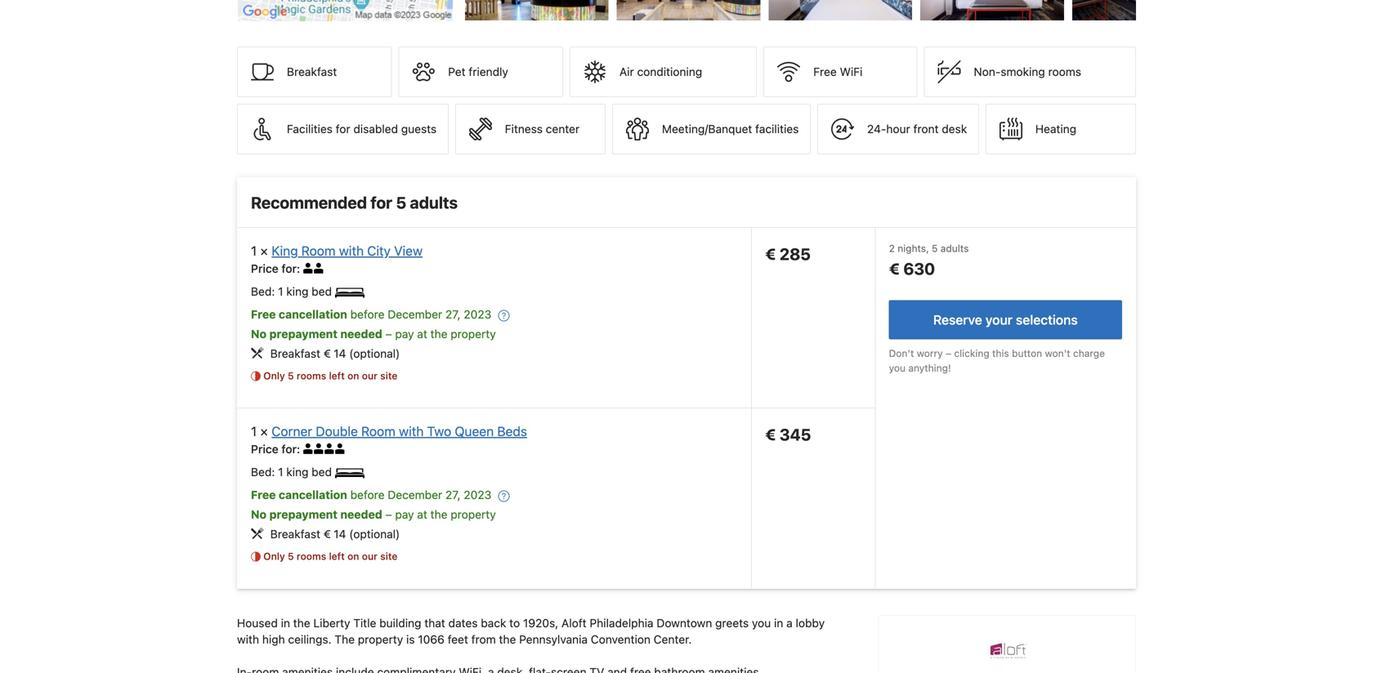 Task type: locate. For each thing, give the bounding box(es) containing it.
bed down double
[[312, 466, 332, 479]]

€ 345
[[765, 425, 811, 445]]

1 vertical spatial free
[[251, 308, 276, 321]]

with left city
[[339, 243, 364, 259]]

price
[[251, 262, 279, 276], [251, 443, 279, 456]]

2 more details on meals and payment options image from the top
[[498, 491, 510, 502]]

a right wifi,
[[488, 666, 494, 674]]

room right double
[[361, 424, 396, 440]]

1 more details on meals and payment options image from the top
[[498, 310, 510, 322]]

27, for € 345
[[446, 489, 461, 502]]

occupancy image
[[303, 263, 314, 274], [314, 444, 324, 455]]

price down king
[[251, 262, 279, 276]]

left up double
[[329, 370, 345, 382]]

2023 for € 285
[[464, 308, 492, 321]]

forkknife image
[[251, 528, 264, 540]]

free up forkknife icon
[[251, 489, 276, 502]]

king down king
[[286, 285, 309, 298]]

on
[[348, 370, 359, 382], [348, 551, 359, 563]]

bed for € 285
[[312, 285, 332, 298]]

0 vertical spatial adults
[[410, 193, 458, 212]]

facilities for disabled guests button
[[237, 104, 449, 155]]

0 vertical spatial no
[[251, 328, 267, 341]]

1 vertical spatial bed:
[[251, 466, 278, 479]]

0 vertical spatial price for :
[[251, 262, 303, 276]]

1 ×
[[251, 243, 268, 259], [251, 424, 268, 440]]

rooms right smoking
[[1048, 65, 1082, 79]]

0 vertical spatial price
[[251, 262, 279, 276]]

for
[[336, 122, 350, 136], [371, 193, 392, 212], [282, 262, 297, 276], [282, 443, 297, 456]]

you
[[889, 362, 906, 374], [752, 617, 771, 630]]

breakfast € 14 (optional) right forkknife icon
[[270, 528, 400, 541]]

breakfast right forkknife image
[[270, 347, 320, 361]]

rooms for € 345
[[297, 551, 326, 563]]

only down forkknife icon
[[263, 551, 285, 563]]

adults right nights, at the top right of page
[[941, 243, 969, 254]]

on up title on the bottom left of page
[[348, 551, 359, 563]]

for left disabled
[[336, 122, 350, 136]]

king
[[286, 285, 309, 298], [286, 466, 309, 479]]

occupancy image
[[314, 263, 324, 274], [303, 444, 314, 455], [324, 444, 335, 455], [335, 444, 346, 455]]

you down don't on the right bottom of page
[[889, 362, 906, 374]]

27,
[[446, 308, 461, 321], [446, 489, 461, 502]]

2 vertical spatial property
[[358, 633, 403, 647]]

0 vertical spatial rooms
[[1048, 65, 1082, 79]]

0 vertical spatial 1 ×
[[251, 243, 268, 259]]

1 vertical spatial breakfast € 14 (optional)
[[270, 528, 400, 541]]

1 vertical spatial only 5 rooms left on our site
[[263, 551, 398, 563]]

no up forkknife icon
[[251, 508, 267, 522]]

2 € 14 from the top
[[324, 528, 346, 541]]

housed in the liberty title building that dates back to 1920s, aloft philadelphia downtown greets you in a lobby with high ceilings. the property is 1066 feet from the pennsylvania convention center. in-room amenities include complimentary wifi, a desk, flat-screen tv and free bathroom amenitie
[[237, 617, 828, 674]]

:
[[297, 262, 300, 276], [297, 443, 300, 456]]

cancellation for € 285
[[279, 308, 347, 321]]

adults
[[410, 193, 458, 212], [941, 243, 969, 254]]

rooms up corner
[[297, 370, 326, 382]]

you inside housed in the liberty title building that dates back to 1920s, aloft philadelphia downtown greets you in a lobby with high ceilings. the property is 1066 feet from the pennsylvania convention center. in-room amenities include complimentary wifi, a desk, flat-screen tv and free bathroom amenitie
[[752, 617, 771, 630]]

0 vertical spatial 2023
[[464, 308, 492, 321]]

2023
[[464, 308, 492, 321], [464, 489, 492, 502]]

1 only from the top
[[263, 370, 285, 382]]

2 king from the top
[[286, 466, 309, 479]]

heating
[[1036, 122, 1077, 136]]

2 site from the top
[[380, 551, 398, 563]]

december down corner double room with two queen beds link
[[388, 489, 442, 502]]

1 for € 285
[[278, 285, 283, 298]]

0 vertical spatial prepayment
[[269, 328, 338, 341]]

free left 'wifi' on the top of page
[[814, 65, 837, 79]]

1 needed from the top
[[340, 328, 382, 341]]

2 prepayment from the top
[[269, 508, 338, 522]]

1 vertical spatial adults
[[941, 243, 969, 254]]

0 vertical spatial a
[[787, 617, 793, 630]]

ceilings.
[[288, 633, 332, 647]]

1 × left corner
[[251, 424, 268, 440]]

1 price for : from the top
[[251, 262, 303, 276]]

don't
[[889, 348, 914, 359]]

before
[[350, 308, 385, 321], [350, 489, 385, 502]]

before down 1 × corner double room with two queen beds
[[350, 489, 385, 502]]

rooms up liberty
[[297, 551, 326, 563]]

1 2023 from the top
[[464, 308, 492, 321]]

0 vertical spatial on
[[348, 370, 359, 382]]

room right king
[[301, 243, 336, 259]]

0 horizontal spatial adults
[[410, 193, 458, 212]]

december down view
[[388, 308, 442, 321]]

2 1 × from the top
[[251, 424, 268, 440]]

2 (optional) from the top
[[349, 528, 400, 541]]

2 our from the top
[[362, 551, 378, 563]]

price for : down corner
[[251, 443, 303, 456]]

0 vertical spatial only 5 rooms left on our site
[[263, 370, 398, 382]]

€ 14 right forkknife icon
[[324, 528, 346, 541]]

0 vertical spatial –
[[386, 328, 392, 341]]

adults up view
[[410, 193, 458, 212]]

room
[[252, 666, 279, 674]]

breakfast up facilities
[[287, 65, 337, 79]]

2 december from the top
[[388, 489, 442, 502]]

bed: down king
[[251, 285, 278, 298]]

1 vertical spatial left
[[329, 551, 345, 563]]

on for € 345
[[348, 551, 359, 563]]

with left two
[[399, 424, 424, 440]]

0 vertical spatial left
[[329, 370, 345, 382]]

price for :
[[251, 262, 303, 276], [251, 443, 303, 456]]

0 horizontal spatial a
[[488, 666, 494, 674]]

1 vertical spatial room
[[361, 424, 396, 440]]

1 vertical spatial at
[[417, 508, 427, 522]]

breakfast right forkknife icon
[[270, 528, 320, 541]]

: for € 345
[[297, 443, 300, 456]]

site for € 285
[[380, 370, 398, 382]]

a left lobby
[[787, 617, 793, 630]]

free for € 285
[[251, 308, 276, 321]]

1 vertical spatial (optional)
[[349, 528, 400, 541]]

city
[[367, 243, 391, 259]]

2 free cancellation before december 27, 2023 from the top
[[251, 489, 492, 502]]

24-
[[867, 122, 886, 136]]

1 vertical spatial breakfast
[[270, 347, 320, 361]]

free cancellation before december 27, 2023 down city
[[251, 308, 492, 321]]

in left lobby
[[774, 617, 783, 630]]

1 horizontal spatial adults
[[941, 243, 969, 254]]

0 vertical spatial free cancellation before december 27, 2023
[[251, 308, 492, 321]]

2 horizontal spatial with
[[399, 424, 424, 440]]

our up title on the bottom left of page
[[362, 551, 378, 563]]

1 × left king
[[251, 243, 268, 259]]

2 left from the top
[[329, 551, 345, 563]]

1 1 from the top
[[278, 285, 283, 298]]

center.
[[654, 633, 692, 647]]

1 free cancellation before december 27, 2023 from the top
[[251, 308, 492, 321]]

1 down king
[[278, 285, 283, 298]]

(optional)
[[349, 347, 400, 361], [349, 528, 400, 541]]

2 : from the top
[[297, 443, 300, 456]]

reserve your selections link
[[889, 300, 1122, 339]]

1 vertical spatial prepayment
[[269, 508, 338, 522]]

1 bed: from the top
[[251, 285, 278, 298]]

1 only 5 rooms left on our site from the top
[[263, 370, 398, 382]]

1 breakfast € 14 (optional) from the top
[[270, 347, 400, 361]]

property for € 345
[[451, 508, 496, 522]]

1 king bed for € 285
[[278, 285, 332, 298]]

2 27, from the top
[[446, 489, 461, 502]]

0 vertical spatial property
[[451, 328, 496, 341]]

1 vertical spatial pay
[[395, 508, 414, 522]]

0 vertical spatial :
[[297, 262, 300, 276]]

no up forkknife image
[[251, 328, 267, 341]]

with
[[339, 243, 364, 259], [399, 424, 424, 440], [237, 633, 259, 647]]

0 vertical spatial with
[[339, 243, 364, 259]]

1 site from the top
[[380, 370, 398, 382]]

1 × king room with city view
[[251, 243, 423, 259]]

adults inside 2 nights, 5 adults € 630
[[941, 243, 969, 254]]

bed: down corner
[[251, 466, 278, 479]]

only for € 345
[[263, 551, 285, 563]]

forkknife image
[[251, 348, 264, 359]]

no prepayment needed – pay at the property for € 285
[[251, 328, 496, 341]]

before for € 345
[[350, 489, 385, 502]]

breakfast
[[287, 65, 337, 79], [270, 347, 320, 361], [270, 528, 320, 541]]

1 1 × from the top
[[251, 243, 268, 259]]

1 horizontal spatial in
[[774, 617, 783, 630]]

2 needed from the top
[[340, 508, 382, 522]]

the
[[431, 328, 448, 341], [431, 508, 448, 522], [293, 617, 310, 630], [499, 633, 516, 647]]

with down housed
[[237, 633, 259, 647]]

: down king
[[297, 262, 300, 276]]

0 horizontal spatial room
[[301, 243, 336, 259]]

site up the 'building'
[[380, 551, 398, 563]]

1 in from the left
[[281, 617, 290, 630]]

in-
[[237, 666, 252, 674]]

0 vertical spatial you
[[889, 362, 906, 374]]

1 vertical spatial site
[[380, 551, 398, 563]]

only 5 rooms left on our site up liberty
[[263, 551, 398, 563]]

breakfast inside button
[[287, 65, 337, 79]]

pay
[[395, 328, 414, 341], [395, 508, 414, 522]]

air conditioning
[[620, 65, 702, 79]]

2 1 from the top
[[278, 466, 283, 479]]

no
[[251, 328, 267, 341], [251, 508, 267, 522]]

prepayment for € 345
[[269, 508, 338, 522]]

1 vertical spatial 1
[[278, 466, 283, 479]]

at for € 345
[[417, 508, 427, 522]]

1 no prepayment needed – pay at the property from the top
[[251, 328, 496, 341]]

1 vertical spatial needed
[[340, 508, 382, 522]]

1 horizontal spatial a
[[787, 617, 793, 630]]

front
[[914, 122, 939, 136]]

2 only from the top
[[263, 551, 285, 563]]

0 vertical spatial breakfast
[[287, 65, 337, 79]]

for up city
[[371, 193, 392, 212]]

lobby
[[796, 617, 825, 630]]

0 vertical spatial at
[[417, 328, 427, 341]]

0 vertical spatial only
[[263, 370, 285, 382]]

– for € 345
[[386, 508, 392, 522]]

breakfast for € 285
[[270, 347, 320, 361]]

2 no from the top
[[251, 508, 267, 522]]

1 € 14 from the top
[[324, 347, 346, 361]]

site for € 345
[[380, 551, 398, 563]]

1 prepayment from the top
[[269, 328, 338, 341]]

air conditioning button
[[570, 47, 757, 97]]

smoking
[[1001, 65, 1045, 79]]

only 5 rooms left on our site up double
[[263, 370, 398, 382]]

king for € 285
[[286, 285, 309, 298]]

1 vertical spatial on
[[348, 551, 359, 563]]

at for € 285
[[417, 328, 427, 341]]

no prepayment needed – pay at the property
[[251, 328, 496, 341], [251, 508, 496, 522]]

0 vertical spatial december
[[388, 308, 442, 321]]

1 × corner double room with two queen beds
[[251, 424, 527, 440]]

2 price from the top
[[251, 443, 279, 456]]

1 vertical spatial price for :
[[251, 443, 303, 456]]

1 vertical spatial price
[[251, 443, 279, 456]]

1 × for € 345
[[251, 424, 268, 440]]

1 vertical spatial you
[[752, 617, 771, 630]]

0 horizontal spatial in
[[281, 617, 290, 630]]

amenities
[[282, 666, 333, 674]]

2 pay from the top
[[395, 508, 414, 522]]

1 on from the top
[[348, 370, 359, 382]]

€ 285
[[765, 245, 811, 264]]

2 at from the top
[[417, 508, 427, 522]]

1 27, from the top
[[446, 308, 461, 321]]

2 cancellation from the top
[[279, 489, 347, 502]]

1 price from the top
[[251, 262, 279, 276]]

1 vertical spatial no
[[251, 508, 267, 522]]

fitness
[[505, 122, 543, 136]]

2 in from the left
[[774, 617, 783, 630]]

property inside housed in the liberty title building that dates back to 1920s, aloft philadelphia downtown greets you in a lobby with high ceilings. the property is 1066 feet from the pennsylvania convention center. in-room amenities include complimentary wifi, a desk, flat-screen tv and free bathroom amenitie
[[358, 633, 403, 647]]

cancellation down 1 × king room with city view
[[279, 308, 347, 321]]

breakfast € 14 (optional) right forkknife image
[[270, 347, 400, 361]]

queen
[[455, 424, 494, 440]]

bed: for € 285
[[251, 285, 278, 298]]

2 vertical spatial –
[[386, 508, 392, 522]]

site up 1 × corner double room with two queen beds
[[380, 370, 398, 382]]

tv
[[590, 666, 604, 674]]

1 vertical spatial 2023
[[464, 489, 492, 502]]

price down corner
[[251, 443, 279, 456]]

2 before from the top
[[350, 489, 385, 502]]

bathroom
[[654, 666, 705, 674]]

1 down corner
[[278, 466, 283, 479]]

2 on from the top
[[348, 551, 359, 563]]

left for € 285
[[329, 370, 345, 382]]

our
[[362, 370, 378, 382], [362, 551, 378, 563]]

free up forkknife image
[[251, 308, 276, 321]]

€ 14 right forkknife image
[[324, 347, 346, 361]]

december for € 345
[[388, 489, 442, 502]]

in up high
[[281, 617, 290, 630]]

€ 14
[[324, 347, 346, 361], [324, 528, 346, 541]]

you right greets
[[752, 617, 771, 630]]

include
[[336, 666, 374, 674]]

2 2023 from the top
[[464, 489, 492, 502]]

the
[[335, 633, 355, 647]]

1 vertical spatial king
[[286, 466, 309, 479]]

2 vertical spatial breakfast
[[270, 528, 320, 541]]

property for € 285
[[451, 328, 496, 341]]

2 bed: from the top
[[251, 466, 278, 479]]

1 vertical spatial € 14
[[324, 528, 346, 541]]

0 vertical spatial king
[[286, 285, 309, 298]]

1 vertical spatial before
[[350, 489, 385, 502]]

1 vertical spatial only
[[263, 551, 285, 563]]

0 vertical spatial cancellation
[[279, 308, 347, 321]]

1 cancellation from the top
[[279, 308, 347, 321]]

1 at from the top
[[417, 328, 427, 341]]

needed
[[340, 328, 382, 341], [340, 508, 382, 522]]

our up 1 × corner double room with two queen beds
[[362, 370, 378, 382]]

1066
[[418, 633, 445, 647]]

1 horizontal spatial you
[[889, 362, 906, 374]]

cancellation down corner
[[279, 489, 347, 502]]

1 vertical spatial no prepayment needed – pay at the property
[[251, 508, 496, 522]]

1 before from the top
[[350, 308, 385, 321]]

0 vertical spatial pay
[[395, 328, 414, 341]]

for inside button
[[336, 122, 350, 136]]

1 vertical spatial rooms
[[297, 370, 326, 382]]

left up liberty
[[329, 551, 345, 563]]

1 bed from the top
[[312, 285, 332, 298]]

2 bed from the top
[[312, 466, 332, 479]]

1 no from the top
[[251, 328, 267, 341]]

cancellation
[[279, 308, 347, 321], [279, 489, 347, 502]]

0 vertical spatial before
[[350, 308, 385, 321]]

(optional) for € 285
[[349, 347, 400, 361]]

1 (optional) from the top
[[349, 347, 400, 361]]

0 vertical spatial no prepayment needed – pay at the property
[[251, 328, 496, 341]]

0 vertical spatial free
[[814, 65, 837, 79]]

price for € 285
[[251, 262, 279, 276]]

0 vertical spatial bed:
[[251, 285, 278, 298]]

occupancy image down 1 × king room with city view
[[303, 263, 314, 274]]

needed for € 285
[[340, 328, 382, 341]]

1 king bed down king
[[278, 285, 332, 298]]

breakfast € 14 (optional)
[[270, 347, 400, 361], [270, 528, 400, 541]]

0 horizontal spatial you
[[752, 617, 771, 630]]

prepayment
[[269, 328, 338, 341], [269, 508, 338, 522]]

disabled
[[353, 122, 398, 136]]

0 vertical spatial 1 king bed
[[278, 285, 332, 298]]

1 vertical spatial free cancellation before december 27, 2023
[[251, 489, 492, 502]]

0 vertical spatial (optional)
[[349, 347, 400, 361]]

bed for € 345
[[312, 466, 332, 479]]

1 vertical spatial bed
[[312, 466, 332, 479]]

more details on meals and payment options image
[[498, 310, 510, 322], [498, 491, 510, 502]]

2 price for : from the top
[[251, 443, 303, 456]]

center
[[546, 122, 580, 136]]

wifi,
[[459, 666, 485, 674]]

1 1 king bed from the top
[[278, 285, 332, 298]]

1 vertical spatial :
[[297, 443, 300, 456]]

0 vertical spatial room
[[301, 243, 336, 259]]

2 breakfast € 14 (optional) from the top
[[270, 528, 400, 541]]

1 vertical spatial –
[[946, 348, 952, 359]]

1 vertical spatial 1 king bed
[[278, 466, 332, 479]]

occupancy image down double
[[314, 444, 324, 455]]

0 vertical spatial site
[[380, 370, 398, 382]]

meeting/banquet facilities button
[[612, 104, 811, 155]]

that
[[425, 617, 445, 630]]

bed down 1 × king room with city view
[[312, 285, 332, 298]]

on up double
[[348, 370, 359, 382]]

0 vertical spatial breakfast € 14 (optional)
[[270, 347, 400, 361]]

2 no prepayment needed – pay at the property from the top
[[251, 508, 496, 522]]

1 vertical spatial 27,
[[446, 489, 461, 502]]

1 vertical spatial 1 ×
[[251, 424, 268, 440]]

1 left from the top
[[329, 370, 345, 382]]

0 vertical spatial more details on meals and payment options image
[[498, 310, 510, 322]]

button
[[1012, 348, 1042, 359]]

1 december from the top
[[388, 308, 442, 321]]

1 king bed down corner
[[278, 466, 332, 479]]

don't worry – clicking this button won't charge you anything!
[[889, 348, 1105, 374]]

0 vertical spatial bed
[[312, 285, 332, 298]]

king down corner
[[286, 466, 309, 479]]

king for € 345
[[286, 466, 309, 479]]

1 pay from the top
[[395, 328, 414, 341]]

price for : down king
[[251, 262, 303, 276]]

0 vertical spatial our
[[362, 370, 378, 382]]

2 only 5 rooms left on our site from the top
[[263, 551, 398, 563]]

0 vertical spatial needed
[[340, 328, 382, 341]]

0 vertical spatial € 14
[[324, 347, 346, 361]]

2 vertical spatial rooms
[[297, 551, 326, 563]]

free cancellation before december 27, 2023 down 1 × corner double room with two queen beds
[[251, 489, 492, 502]]

1 king from the top
[[286, 285, 309, 298]]

: down corner
[[297, 443, 300, 456]]

1 × for € 285
[[251, 243, 268, 259]]

0 horizontal spatial with
[[237, 633, 259, 647]]

free cancellation before december 27, 2023
[[251, 308, 492, 321], [251, 489, 492, 502]]

hour
[[886, 122, 910, 136]]

your
[[986, 312, 1013, 328]]

before down city
[[350, 308, 385, 321]]

0 vertical spatial 1
[[278, 285, 283, 298]]

site
[[380, 370, 398, 382], [380, 551, 398, 563]]

2 vertical spatial with
[[237, 633, 259, 647]]

bed
[[312, 285, 332, 298], [312, 466, 332, 479]]

only down forkknife image
[[263, 370, 285, 382]]

2 1 king bed from the top
[[278, 466, 332, 479]]

1 horizontal spatial room
[[361, 424, 396, 440]]

1 vertical spatial december
[[388, 489, 442, 502]]

left
[[329, 370, 345, 382], [329, 551, 345, 563]]

1 vertical spatial our
[[362, 551, 378, 563]]

price for : for € 285
[[251, 262, 303, 276]]

1 vertical spatial more details on meals and payment options image
[[498, 491, 510, 502]]

1 : from the top
[[297, 262, 300, 276]]

1 vertical spatial cancellation
[[279, 489, 347, 502]]

1 vertical spatial property
[[451, 508, 496, 522]]

1 our from the top
[[362, 370, 378, 382]]



Task type: vqa. For each thing, say whether or not it's contained in the screenshot.
bottommost the Check
no



Task type: describe. For each thing, give the bounding box(es) containing it.
€ 14 for € 345
[[324, 528, 346, 541]]

worry
[[917, 348, 943, 359]]

wifi
[[840, 65, 863, 79]]

december for € 285
[[388, 308, 442, 321]]

meeting/banquet
[[662, 122, 752, 136]]

view
[[394, 243, 423, 259]]

: for € 285
[[297, 262, 300, 276]]

back
[[481, 617, 506, 630]]

feet
[[448, 633, 468, 647]]

to
[[509, 617, 520, 630]]

free cancellation before december 27, 2023 for € 345
[[251, 489, 492, 502]]

convention
[[591, 633, 651, 647]]

nights,
[[898, 243, 929, 254]]

2023 for € 345
[[464, 489, 492, 502]]

flat-
[[529, 666, 551, 674]]

price for : for € 345
[[251, 443, 303, 456]]

heating button
[[986, 104, 1136, 155]]

adults for recommended for 5 adults
[[410, 193, 458, 212]]

5 inside 2 nights, 5 adults € 630
[[932, 243, 938, 254]]

you inside don't worry – clicking this button won't charge you anything!
[[889, 362, 906, 374]]

pennsylvania
[[519, 633, 588, 647]]

anything!
[[909, 362, 951, 374]]

only 5 rooms left on our site for € 285
[[263, 370, 398, 382]]

only 5 rooms left on our site for € 345
[[263, 551, 398, 563]]

conditioning
[[637, 65, 702, 79]]

pay for € 345
[[395, 508, 414, 522]]

pay for € 285
[[395, 328, 414, 341]]

title
[[353, 617, 376, 630]]

selections
[[1016, 312, 1078, 328]]

pet friendly button
[[398, 47, 563, 97]]

fitness center
[[505, 122, 580, 136]]

downtown
[[657, 617, 712, 630]]

won't
[[1045, 348, 1071, 359]]

on for € 285
[[348, 370, 359, 382]]

more details on meals and payment options image for € 345
[[498, 491, 510, 502]]

clicking
[[954, 348, 990, 359]]

– inside don't worry – clicking this button won't charge you anything!
[[946, 348, 952, 359]]

from
[[471, 633, 496, 647]]

pet friendly
[[448, 65, 508, 79]]

€ 14 for € 285
[[324, 347, 346, 361]]

1 vertical spatial a
[[488, 666, 494, 674]]

more details on meals and payment options image for € 285
[[498, 310, 510, 322]]

our for € 285
[[362, 370, 378, 382]]

only for € 285
[[263, 370, 285, 382]]

philadelphia
[[590, 617, 654, 630]]

this
[[992, 348, 1009, 359]]

1 vertical spatial with
[[399, 424, 424, 440]]

high
[[262, 633, 285, 647]]

with inside housed in the liberty title building that dates back to 1920s, aloft philadelphia downtown greets you in a lobby with high ceilings. the property is 1066 feet from the pennsylvania convention center. in-room amenities include complimentary wifi, a desk, flat-screen tv and free bathroom amenitie
[[237, 633, 259, 647]]

reserve
[[933, 312, 982, 328]]

breakfast € 14 (optional) for € 285
[[270, 347, 400, 361]]

left for € 345
[[329, 551, 345, 563]]

facilities
[[287, 122, 333, 136]]

facilities
[[755, 122, 799, 136]]

non-
[[974, 65, 1001, 79]]

– for € 285
[[386, 328, 392, 341]]

king
[[272, 243, 298, 259]]

aloft image
[[990, 628, 1028, 674]]

free wifi button
[[764, 47, 918, 97]]

facilities for disabled guests
[[287, 122, 437, 136]]

needed for € 345
[[340, 508, 382, 522]]

two
[[427, 424, 451, 440]]

free cancellation before december 27, 2023 for € 285
[[251, 308, 492, 321]]

0 vertical spatial occupancy image
[[303, 263, 314, 274]]

24-hour front desk button
[[817, 104, 979, 155]]

2
[[889, 243, 895, 254]]

corner
[[272, 424, 312, 440]]

fitness center button
[[455, 104, 606, 155]]

is
[[406, 633, 415, 647]]

1 king bed for € 345
[[278, 466, 332, 479]]

desk,
[[497, 666, 526, 674]]

free inside free wifi button
[[814, 65, 837, 79]]

meeting/banquet facilities
[[662, 122, 799, 136]]

1 for € 345
[[278, 466, 283, 479]]

€ 630
[[889, 259, 935, 279]]

before for € 285
[[350, 308, 385, 321]]

building
[[379, 617, 421, 630]]

screen
[[551, 666, 587, 674]]

1 horizontal spatial with
[[339, 243, 364, 259]]

king room with city view link
[[272, 243, 423, 259]]

no prepayment needed – pay at the property for € 345
[[251, 508, 496, 522]]

corner double room with two queen beds link
[[272, 424, 527, 440]]

desk
[[942, 122, 967, 136]]

prepayment for € 285
[[269, 328, 338, 341]]

free for € 345
[[251, 489, 276, 502]]

24-hour front desk
[[867, 122, 967, 136]]

free wifi
[[814, 65, 863, 79]]

air
[[620, 65, 634, 79]]

cancellation for € 345
[[279, 489, 347, 502]]

liberty
[[313, 617, 350, 630]]

complimentary
[[377, 666, 456, 674]]

rooms for € 285
[[297, 370, 326, 382]]

2 nights, 5 adults € 630
[[889, 243, 969, 279]]

for down corner
[[282, 443, 297, 456]]

adults for 2 nights, 5 adults € 630
[[941, 243, 969, 254]]

27, for € 285
[[446, 308, 461, 321]]

charge
[[1073, 348, 1105, 359]]

double
[[316, 424, 358, 440]]

breakfast for € 345
[[270, 528, 320, 541]]

housed
[[237, 617, 278, 630]]

1920s,
[[523, 617, 559, 630]]

our for € 345
[[362, 551, 378, 563]]

non-smoking rooms button
[[924, 47, 1136, 97]]

bed: for € 345
[[251, 466, 278, 479]]

(optional) for € 345
[[349, 528, 400, 541]]

aloft
[[562, 617, 587, 630]]

reserve your selections
[[933, 312, 1078, 328]]

rooms inside button
[[1048, 65, 1082, 79]]

breakfast button
[[237, 47, 392, 97]]

greets
[[715, 617, 749, 630]]

recommended for 5 adults
[[251, 193, 458, 212]]

for down king
[[282, 262, 297, 276]]

no for € 285
[[251, 328, 267, 341]]

dates
[[448, 617, 478, 630]]

recommended
[[251, 193, 367, 212]]

no for € 345
[[251, 508, 267, 522]]

non-smoking rooms
[[974, 65, 1082, 79]]

free
[[630, 666, 651, 674]]

friendly
[[469, 65, 508, 79]]

price for € 345
[[251, 443, 279, 456]]

beds
[[497, 424, 527, 440]]

breakfast € 14 (optional) for € 345
[[270, 528, 400, 541]]

1 vertical spatial occupancy image
[[314, 444, 324, 455]]



